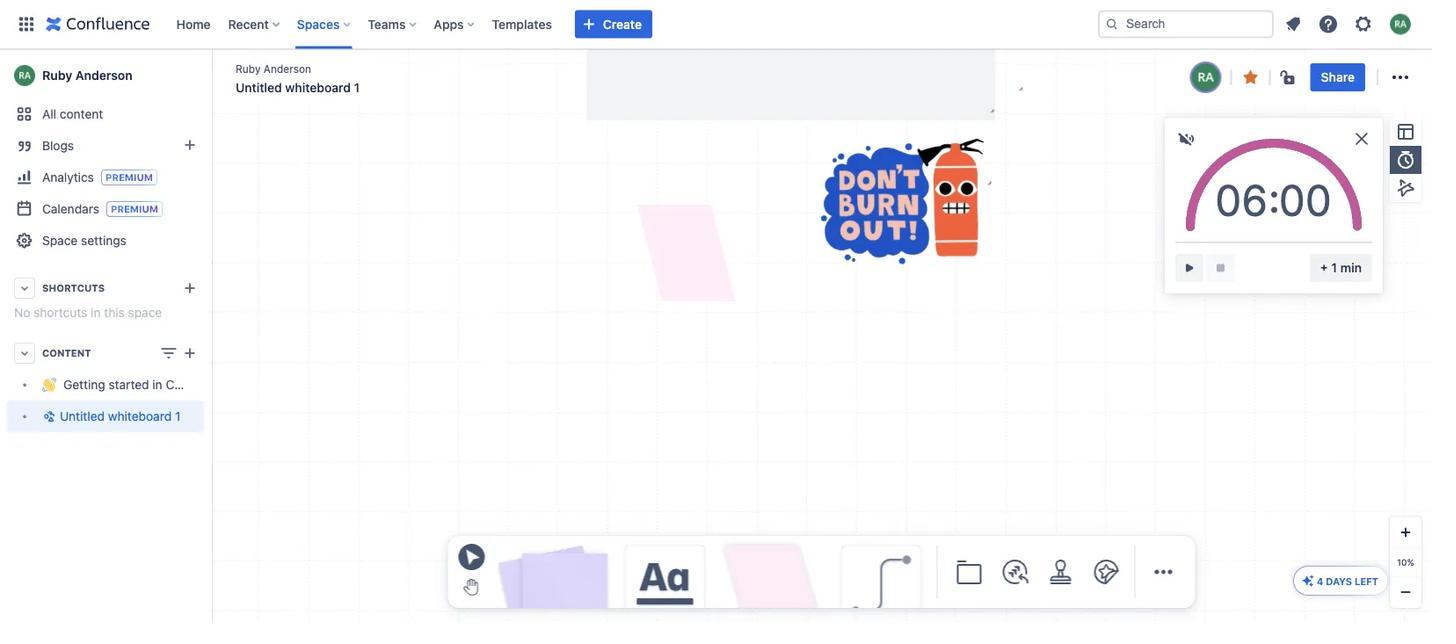 Task type: vqa. For each thing, say whether or not it's contained in the screenshot.
the right Ruby
yes



Task type: describe. For each thing, give the bounding box(es) containing it.
ruby for ruby anderson
[[42, 68, 72, 83]]

left
[[1355, 576, 1378, 587]]

shortcuts
[[34, 306, 87, 320]]

space
[[128, 306, 162, 320]]

space settings
[[42, 233, 126, 248]]

apps
[[434, 17, 464, 31]]

tree inside space element
[[7, 369, 231, 433]]

spaces button
[[292, 10, 357, 38]]

settings icon image
[[1353, 14, 1374, 35]]

no restrictions image
[[1279, 67, 1300, 88]]

create button
[[575, 10, 652, 38]]

4 days left
[[1317, 576, 1378, 587]]

premium icon image
[[1301, 574, 1315, 588]]

global element
[[11, 0, 1095, 49]]

no shortcuts in this space
[[14, 306, 162, 320]]

premium image for analytics
[[101, 170, 157, 185]]

shortcuts
[[42, 283, 105, 294]]

confluence
[[166, 378, 231, 392]]

started
[[109, 378, 149, 392]]

premium image for calendars
[[106, 201, 163, 217]]

banner containing home
[[0, 0, 1432, 49]]

shortcuts button
[[7, 273, 204, 304]]

getting started in confluence link
[[7, 369, 231, 401]]

space element
[[0, 49, 231, 622]]

4
[[1317, 576, 1323, 587]]

all content
[[42, 107, 103, 121]]

whiteboard inside untitled whiteboard 1 link
[[108, 409, 172, 424]]

calendars link
[[7, 193, 204, 225]]

create content image
[[179, 343, 200, 364]]

appswitcher icon image
[[16, 14, 37, 35]]

share
[[1321, 70, 1355, 84]]

recent
[[228, 17, 269, 31]]

content
[[42, 348, 91, 359]]

templates
[[492, 17, 552, 31]]

ruby for ruby anderson untitled whiteboard 1
[[236, 62, 261, 75]]

share button
[[1311, 63, 1365, 91]]



Task type: locate. For each thing, give the bounding box(es) containing it.
1 vertical spatial whiteboard
[[108, 409, 172, 424]]

notification icon image
[[1283, 14, 1304, 35]]

0 horizontal spatial in
[[91, 306, 101, 320]]

collapse sidebar image
[[192, 58, 230, 93]]

blogs link
[[7, 130, 204, 162]]

premium image down the analytics "link"
[[106, 201, 163, 217]]

all content link
[[7, 98, 204, 130]]

0 horizontal spatial whiteboard
[[108, 409, 172, 424]]

teams
[[368, 17, 406, 31]]

1 horizontal spatial untitled
[[236, 80, 282, 95]]

1 horizontal spatial 1
[[354, 80, 360, 95]]

in
[[91, 306, 101, 320], [152, 378, 162, 392]]

anderson for ruby anderson
[[75, 68, 132, 83]]

this
[[104, 306, 125, 320]]

ruby anderson link up all content link
[[7, 58, 204, 93]]

whiteboard down spaces
[[285, 80, 351, 95]]

all
[[42, 107, 56, 121]]

anderson inside ruby anderson untitled whiteboard 1
[[264, 62, 311, 75]]

teams button
[[363, 10, 423, 38]]

ruby up all
[[42, 68, 72, 83]]

content
[[60, 107, 103, 121]]

banner
[[0, 0, 1432, 49]]

tree containing getting started in confluence
[[7, 369, 231, 433]]

ruby right 'collapse sidebar' icon at the top of page
[[236, 62, 261, 75]]

1 vertical spatial premium image
[[106, 201, 163, 217]]

more actions image
[[1390, 67, 1411, 88]]

recent button
[[223, 10, 286, 38]]

ruby anderson link down recent dropdown button
[[236, 61, 311, 76]]

anderson down spaces
[[264, 62, 311, 75]]

4 days left button
[[1294, 567, 1387, 595]]

1 horizontal spatial anderson
[[264, 62, 311, 75]]

premium image
[[101, 170, 157, 185], [106, 201, 163, 217]]

create a blog image
[[179, 135, 200, 156]]

ruby anderson link
[[7, 58, 204, 93], [236, 61, 311, 76]]

untitled inside space element
[[60, 409, 105, 424]]

add shortcut image
[[179, 278, 200, 299]]

days
[[1326, 576, 1352, 587]]

untitled whiteboard 1
[[60, 409, 181, 424]]

anderson inside space element
[[75, 68, 132, 83]]

unstar image
[[1240, 67, 1261, 88]]

premium image up calendars link
[[101, 170, 157, 185]]

1 inside ruby anderson untitled whiteboard 1
[[354, 80, 360, 95]]

0 horizontal spatial untitled
[[60, 409, 105, 424]]

home
[[176, 17, 211, 31]]

0 vertical spatial whiteboard
[[285, 80, 351, 95]]

ruby anderson
[[42, 68, 132, 83]]

ruby inside ruby anderson untitled whiteboard 1
[[236, 62, 261, 75]]

in right started
[[152, 378, 162, 392]]

home link
[[171, 10, 216, 38]]

1 down confluence
[[175, 409, 181, 424]]

ruby
[[236, 62, 261, 75], [42, 68, 72, 83]]

1 vertical spatial 1
[[175, 409, 181, 424]]

anderson up all content link
[[75, 68, 132, 83]]

ruby anderson image
[[1192, 63, 1220, 91]]

0 horizontal spatial 1
[[175, 409, 181, 424]]

ruby anderson untitled whiteboard 1
[[236, 62, 360, 95]]

1 horizontal spatial ruby anderson link
[[236, 61, 311, 76]]

untitled
[[236, 80, 282, 95], [60, 409, 105, 424]]

untitled down getting
[[60, 409, 105, 424]]

your profile and preferences image
[[1390, 14, 1411, 35]]

premium image inside the analytics "link"
[[101, 170, 157, 185]]

1 horizontal spatial in
[[152, 378, 162, 392]]

analytics
[[42, 170, 94, 184]]

calendars
[[42, 201, 99, 216]]

in for started
[[152, 378, 162, 392]]

0 vertical spatial premium image
[[101, 170, 157, 185]]

in left this
[[91, 306, 101, 320]]

1 horizontal spatial ruby
[[236, 62, 261, 75]]

tree
[[7, 369, 231, 433]]

templates link
[[487, 10, 557, 38]]

spaces
[[297, 17, 340, 31]]

0 vertical spatial in
[[91, 306, 101, 320]]

0 horizontal spatial anderson
[[75, 68, 132, 83]]

untitled whiteboard 1 link
[[7, 401, 204, 433]]

1 horizontal spatial whiteboard
[[285, 80, 351, 95]]

1 vertical spatial untitled
[[60, 409, 105, 424]]

ruby inside space element
[[42, 68, 72, 83]]

anderson for ruby anderson untitled whiteboard 1
[[264, 62, 311, 75]]

create
[[603, 17, 642, 31]]

analytics link
[[7, 162, 204, 193]]

anderson
[[264, 62, 311, 75], [75, 68, 132, 83]]

premium image inside calendars link
[[106, 201, 163, 217]]

0 horizontal spatial ruby
[[42, 68, 72, 83]]

settings
[[81, 233, 126, 248]]

in for shortcuts
[[91, 306, 101, 320]]

untitled inside ruby anderson untitled whiteboard 1
[[236, 80, 282, 95]]

whiteboard inside ruby anderson untitled whiteboard 1
[[285, 80, 351, 95]]

space
[[42, 233, 78, 248]]

confluence image
[[46, 14, 150, 35], [46, 14, 150, 35]]

space settings link
[[7, 225, 204, 257]]

1 inside tree
[[175, 409, 181, 424]]

whiteboard
[[285, 80, 351, 95], [108, 409, 172, 424]]

change view image
[[158, 343, 179, 364]]

getting started in confluence
[[63, 378, 231, 392]]

apps button
[[428, 10, 481, 38]]

no
[[14, 306, 30, 320]]

in inside "link"
[[152, 378, 162, 392]]

search image
[[1105, 17, 1119, 31]]

getting
[[63, 378, 105, 392]]

1
[[354, 80, 360, 95], [175, 409, 181, 424]]

blogs
[[42, 138, 74, 153]]

1 down "spaces" popup button
[[354, 80, 360, 95]]

untitled right 'collapse sidebar' icon at the top of page
[[236, 80, 282, 95]]

whiteboard down getting started in confluence
[[108, 409, 172, 424]]

help icon image
[[1318, 14, 1339, 35]]

1 vertical spatial in
[[152, 378, 162, 392]]

content button
[[7, 338, 204, 369]]

Search field
[[1098, 10, 1274, 38]]

0 horizontal spatial ruby anderson link
[[7, 58, 204, 93]]

0 vertical spatial untitled
[[236, 80, 282, 95]]

0 vertical spatial 1
[[354, 80, 360, 95]]



